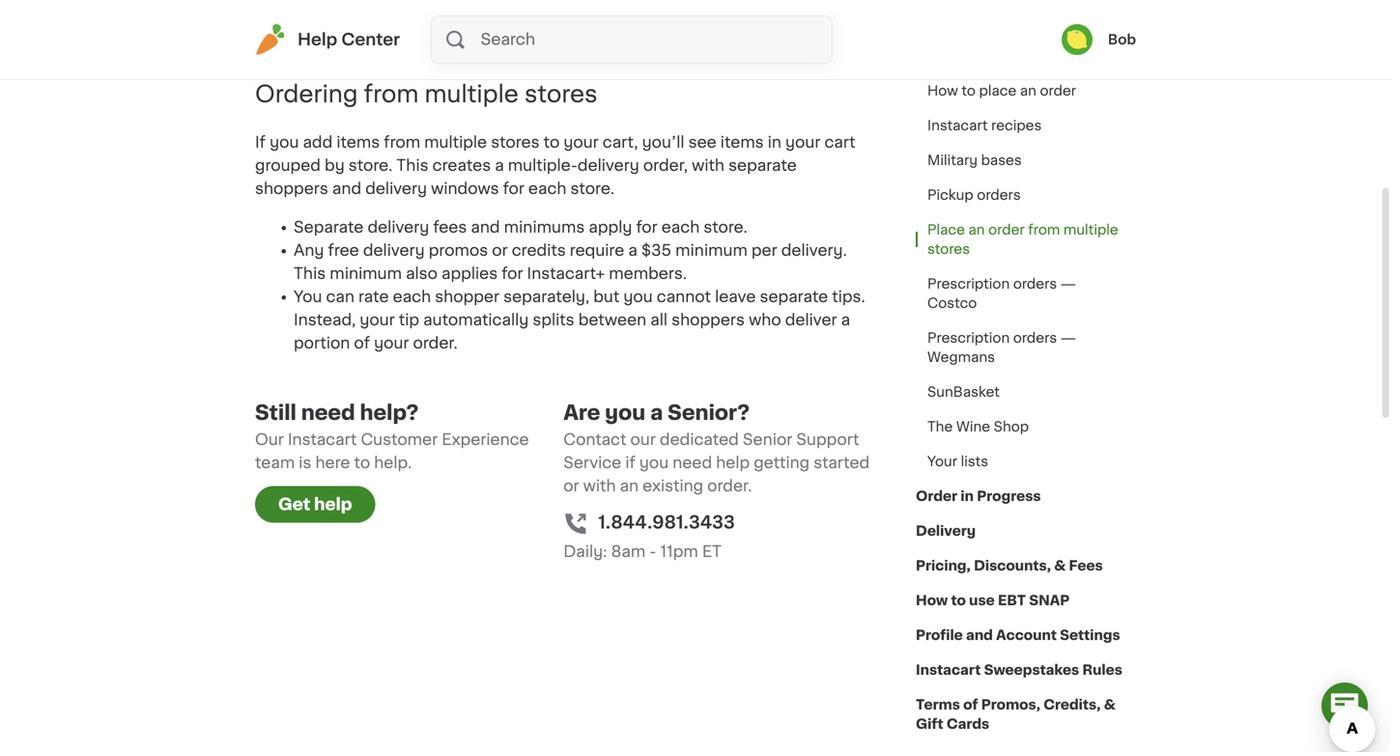 Task type: vqa. For each thing, say whether or not it's contained in the screenshot.
the middle store.
yes



Task type: describe. For each thing, give the bounding box(es) containing it.
instacart down bob
[[1061, 49, 1121, 63]]

through
[[1004, 49, 1057, 63]]

per
[[751, 243, 777, 259]]

gift
[[916, 718, 943, 731]]

instacart recipes link
[[916, 108, 1053, 143]]

prescription orders — wegmans
[[927, 331, 1076, 364]]

from inside the place an order from multiple stores
[[1028, 223, 1060, 237]]

this inside separate delivery fees and minimums apply for each store. any free delivery promos or credits require a $35 minimum per delivery. this minimum also applies for instacart+ members. you can rate each shopper separately, but you cannot leave separate tips. instead, your tip automatically splits between all shoppers who deliver a portion of your order.
[[294, 266, 326, 282]]

you right if
[[639, 456, 669, 471]]

you up our
[[605, 403, 645, 423]]

getting
[[754, 456, 810, 471]]

2 vertical spatial for
[[502, 266, 523, 282]]

in inside if you add items from multiple stores to your cart, you'll see items in your cart grouped by store. this creates a multiple-delivery order, with separate shoppers and delivery windows for each store.
[[768, 135, 781, 150]]

$35
[[641, 243, 671, 259]]

bases
[[981, 154, 1022, 167]]

you'll
[[642, 135, 684, 150]]

pickup orders link
[[916, 178, 1032, 213]]

started
[[814, 456, 870, 471]]

search,
[[359, 38, 416, 54]]

prescription orders — costco
[[927, 277, 1076, 310]]

terms of promos, credits, & gift cards link
[[916, 688, 1136, 742]]

from inside if you add items from multiple stores to your cart, you'll see items in your cart grouped by store. this creates a multiple-delivery order, with separate shoppers and delivery windows for each store.
[[384, 135, 420, 150]]

can
[[326, 289, 354, 305]]

still need help? our instacart customer experience team is here to help.
[[255, 403, 529, 471]]

you inside separate delivery fees and minimums apply for each store. any free delivery promos or credits require a $35 minimum per delivery. this minimum also applies for instacart+ members. you can rate each shopper separately, but you cannot leave separate tips. instead, your tip automatically splits between all shoppers who deliver a portion of your order.
[[623, 289, 653, 305]]

send a gift through instacart
[[927, 49, 1121, 63]]

with inside are you a senior? contact our dedicated senior support service if you need help getting started or with an existing order.
[[583, 479, 616, 494]]

help inside are you a senior? contact our dedicated senior support service if you need help getting started or with an existing order.
[[716, 456, 750, 471]]

et
[[702, 545, 722, 560]]

help center link
[[255, 24, 400, 55]]

separate inside if you add items from multiple stores to your cart, you'll see items in your cart grouped by store. this creates a multiple-delivery order, with separate shoppers and delivery windows for each store.
[[728, 158, 797, 174]]

windows
[[431, 181, 499, 197]]

2 vertical spatial each
[[393, 289, 431, 305]]

shoppers inside separate delivery fees and minimums apply for each store. any free delivery promos or credits require a $35 minimum per delivery. this minimum also applies for instacart+ members. you can rate each shopper separately, but you cannot leave separate tips. instead, your tip automatically splits between all shoppers who deliver a portion of your order.
[[672, 313, 745, 328]]

profile and account settings link
[[916, 618, 1120, 653]]

cards
[[947, 718, 989, 731]]

browse,
[[294, 38, 355, 54]]

order
[[916, 490, 958, 503]]

rate
[[358, 289, 389, 305]]

military
[[927, 154, 978, 167]]

or inside are you a senior? contact our dedicated senior support service if you need help getting started or with an existing order.
[[563, 479, 579, 494]]

get help
[[278, 497, 352, 513]]

any
[[294, 243, 324, 259]]

contact
[[563, 432, 626, 448]]

1.844.981.3433
[[598, 515, 735, 531]]

the
[[927, 420, 953, 434]]

Search search field
[[479, 16, 832, 63]]

apply
[[589, 220, 632, 235]]

place an order from multiple stores link
[[916, 213, 1136, 267]]

delivery left fees
[[368, 220, 429, 235]]

pricing, discounts, & fees
[[916, 559, 1103, 573]]

credits
[[512, 243, 566, 259]]

the wine shop
[[927, 420, 1029, 434]]

sweepstakes
[[984, 664, 1079, 677]]

instacart up "military"
[[927, 119, 988, 132]]

delivery
[[916, 525, 976, 538]]

order,
[[643, 158, 688, 174]]

your down tip
[[374, 336, 409, 351]]

help inside button
[[314, 497, 352, 513]]

require
[[570, 243, 624, 259]]

tips.
[[832, 289, 865, 305]]

splits
[[533, 313, 574, 328]]

delivery up also
[[363, 243, 425, 259]]

cart
[[824, 135, 856, 150]]

tip
[[399, 313, 419, 328]]

you inside if you add items from multiple stores to your cart, you'll see items in your cart grouped by store. this creates a multiple-delivery order, with separate shoppers and delivery windows for each store.
[[270, 135, 299, 150]]

0 vertical spatial store.
[[349, 158, 392, 174]]

place
[[979, 84, 1017, 98]]

help
[[298, 31, 337, 48]]

account
[[996, 629, 1057, 642]]

multiple inside the place an order from multiple stores
[[1063, 223, 1118, 237]]

recipes
[[991, 119, 1042, 132]]

0 vertical spatial from
[[364, 83, 419, 106]]

1 vertical spatial for
[[636, 220, 658, 235]]

still
[[255, 403, 296, 423]]

order. inside separate delivery fees and minimums apply for each store. any free delivery promos or credits require a $35 minimum per delivery. this minimum also applies for instacart+ members. you can rate each shopper separately, but you cannot leave separate tips. instead, your tip automatically splits between all shoppers who deliver a portion of your order.
[[413, 336, 458, 351]]

costco
[[927, 297, 977, 310]]

help?
[[360, 403, 419, 423]]

senior
[[743, 432, 792, 448]]

dedicated
[[660, 432, 739, 448]]

lists
[[961, 455, 988, 469]]

delivery.
[[781, 243, 847, 259]]

0 vertical spatial order
[[1040, 84, 1076, 98]]

0 vertical spatial stores
[[525, 83, 598, 106]]

get
[[278, 497, 310, 513]]

and down use
[[966, 629, 993, 642]]

the wine shop link
[[916, 410, 1041, 444]]

store. inside separate delivery fees and minimums apply for each store. any free delivery promos or credits require a $35 minimum per delivery. this minimum also applies for instacart+ members. you can rate each shopper separately, but you cannot leave separate tips. instead, your tip automatically splits between all shoppers who deliver a portion of your order.
[[704, 220, 748, 235]]

who
[[749, 313, 781, 328]]

prescription for wegmans
[[927, 331, 1010, 345]]

wegmans
[[927, 351, 995, 364]]

multiple inside if you add items from multiple stores to your cart, you'll see items in your cart grouped by store. this creates a multiple-delivery order, with separate shoppers and delivery windows for each store.
[[424, 135, 487, 150]]

each inside if you add items from multiple stores to your cart, you'll see items in your cart grouped by store. this creates a multiple-delivery order, with separate shoppers and delivery windows for each store.
[[528, 181, 567, 197]]

how to use ebt snap link
[[916, 583, 1070, 618]]

browse, search, and add items to your cart.
[[294, 38, 628, 54]]

— for prescription orders — costco
[[1061, 277, 1076, 291]]

or inside separate delivery fees and minimums apply for each store. any free delivery promos or credits require a $35 minimum per delivery. this minimum also applies for instacart+ members. you can rate each shopper separately, but you cannot leave separate tips. instead, your tip automatically splits between all shoppers who deliver a portion of your order.
[[492, 243, 508, 259]]

orders for prescription orders — costco
[[1013, 277, 1057, 291]]

credits,
[[1044, 698, 1101, 712]]

-
[[649, 545, 656, 560]]

how for how to use ebt snap
[[916, 594, 948, 608]]

you
[[294, 289, 322, 305]]

minimums
[[504, 220, 585, 235]]

applies
[[442, 266, 498, 282]]

8am
[[611, 545, 645, 560]]

and right search,
[[420, 38, 449, 54]]

leave
[[715, 289, 756, 305]]

an inside are you a senior? contact our dedicated senior support service if you need help getting started or with an existing order.
[[620, 479, 639, 494]]

sunbasket
[[927, 385, 1000, 399]]

between
[[578, 313, 647, 328]]

to left cart.
[[534, 38, 550, 54]]

get help button
[[255, 487, 375, 523]]

cart.
[[593, 38, 628, 54]]

2 horizontal spatial items
[[720, 135, 764, 150]]

and inside separate delivery fees and minimums apply for each store. any free delivery promos or credits require a $35 minimum per delivery. this minimum also applies for instacart+ members. you can rate each shopper separately, but you cannot leave separate tips. instead, your tip automatically splits between all shoppers who deliver a portion of your order.
[[471, 220, 500, 235]]

stores inside if you add items from multiple stores to your cart, you'll see items in your cart grouped by store. this creates a multiple-delivery order, with separate shoppers and delivery windows for each store.
[[491, 135, 540, 150]]

instacart inside still need help? our instacart customer experience team is here to help.
[[288, 432, 357, 448]]

pricing,
[[916, 559, 971, 573]]

send a gift through instacart link
[[916, 39, 1133, 73]]



Task type: locate. For each thing, give the bounding box(es) containing it.
1 horizontal spatial items
[[486, 38, 530, 54]]

0 vertical spatial help
[[716, 456, 750, 471]]

or down service
[[563, 479, 579, 494]]

& inside terms of promos, credits, & gift cards
[[1104, 698, 1116, 712]]

to inside still need help? our instacart customer experience team is here to help.
[[354, 456, 370, 471]]

prescription
[[927, 277, 1010, 291], [927, 331, 1010, 345]]

1 prescription from the top
[[927, 277, 1010, 291]]

1 vertical spatial from
[[384, 135, 420, 150]]

your left cart.
[[554, 38, 589, 54]]

0 vertical spatial an
[[1020, 84, 1036, 98]]

items up ordering from multiple stores
[[486, 38, 530, 54]]

with down see
[[692, 158, 725, 174]]

store. up apply
[[570, 181, 614, 197]]

need inside are you a senior? contact our dedicated senior support service if you need help getting started or with an existing order.
[[673, 456, 712, 471]]

order. down tip
[[413, 336, 458, 351]]

terms
[[916, 698, 960, 712]]

2 prescription from the top
[[927, 331, 1010, 345]]

2 horizontal spatial each
[[661, 220, 700, 235]]

pricing, discounts, & fees link
[[916, 549, 1103, 583]]

instacart up here
[[288, 432, 357, 448]]

from down ordering from multiple stores
[[384, 135, 420, 150]]

team
[[255, 456, 295, 471]]

1 vertical spatial this
[[294, 266, 326, 282]]

multiple down browse, search, and add items to your cart.
[[425, 83, 519, 106]]

of inside terms of promos, credits, & gift cards
[[963, 698, 978, 712]]

instacart image
[[255, 24, 286, 55]]

how for how to place an order
[[927, 84, 958, 98]]

support
[[796, 432, 859, 448]]

1 vertical spatial store.
[[570, 181, 614, 197]]

1 vertical spatial multiple
[[424, 135, 487, 150]]

delivery down cart,
[[578, 158, 639, 174]]

0 horizontal spatial an
[[620, 479, 639, 494]]

1 vertical spatial each
[[661, 220, 700, 235]]

0 horizontal spatial items
[[337, 135, 380, 150]]

1 vertical spatial separate
[[760, 289, 828, 305]]

1 horizontal spatial with
[[692, 158, 725, 174]]

order. down dedicated
[[707, 479, 752, 494]]

of right portion on the top left of page
[[354, 336, 370, 351]]

separately,
[[503, 289, 589, 305]]

for up $35
[[636, 220, 658, 235]]

stores down place
[[927, 242, 970, 256]]

2 vertical spatial multiple
[[1063, 223, 1118, 237]]

1 horizontal spatial order
[[1040, 84, 1076, 98]]

gift
[[977, 49, 1001, 63]]

0 vertical spatial in
[[768, 135, 781, 150]]

orders down place an order from multiple stores link
[[1013, 277, 1057, 291]]

0 vertical spatial need
[[301, 403, 355, 423]]

by
[[325, 158, 345, 174]]

1 horizontal spatial this
[[396, 158, 429, 174]]

snap
[[1029, 594, 1070, 608]]

— down place an order from multiple stores link
[[1061, 277, 1076, 291]]

0 vertical spatial —
[[1061, 277, 1076, 291]]

1 vertical spatial in
[[961, 490, 974, 503]]

free
[[328, 243, 359, 259]]

0 vertical spatial order.
[[413, 336, 458, 351]]

0 vertical spatial minimum
[[675, 243, 748, 259]]

1 vertical spatial order.
[[707, 479, 752, 494]]

your
[[927, 455, 957, 469]]

if you add items from multiple stores to your cart, you'll see items in your cart grouped by store. this creates a multiple-delivery order, with separate shoppers and delivery windows for each store.
[[255, 135, 856, 197]]

of inside separate delivery fees and minimums apply for each store. any free delivery promos or credits require a $35 minimum per delivery. this minimum also applies for instacart+ members. you can rate each shopper separately, but you cannot leave separate tips. instead, your tip automatically splits between all shoppers who deliver a portion of your order.
[[354, 336, 370, 351]]

0 horizontal spatial minimum
[[330, 266, 402, 282]]

bob link
[[1062, 24, 1136, 55]]

0 vertical spatial or
[[492, 243, 508, 259]]

1 horizontal spatial need
[[673, 456, 712, 471]]

orders down prescription orders — costco link
[[1013, 331, 1057, 345]]

a inside if you add items from multiple stores to your cart, you'll see items in your cart grouped by store. this creates a multiple-delivery order, with separate shoppers and delivery windows for each store.
[[495, 158, 504, 174]]

0 vertical spatial &
[[1054, 559, 1066, 573]]

1 horizontal spatial in
[[961, 490, 974, 503]]

stores down cart.
[[525, 83, 598, 106]]

1 vertical spatial with
[[583, 479, 616, 494]]

1 horizontal spatial order.
[[707, 479, 752, 494]]

existing
[[643, 479, 703, 494]]

1 vertical spatial how
[[916, 594, 948, 608]]

0 vertical spatial prescription
[[927, 277, 1010, 291]]

add up the by
[[303, 135, 333, 150]]

minimum up leave at top
[[675, 243, 748, 259]]

ordering
[[255, 83, 358, 106]]

this inside if you add items from multiple stores to your cart, you'll see items in your cart grouped by store. this creates a multiple-delivery order, with separate shoppers and delivery windows for each store.
[[396, 158, 429, 174]]

orders inside the prescription orders — wegmans
[[1013, 331, 1057, 345]]

1 vertical spatial add
[[303, 135, 333, 150]]

of up cards
[[963, 698, 978, 712]]

bob
[[1108, 33, 1136, 46]]

0 horizontal spatial order.
[[413, 336, 458, 351]]

store. right the by
[[349, 158, 392, 174]]

or up applies
[[492, 243, 508, 259]]

our
[[630, 432, 656, 448]]

2 horizontal spatial store.
[[704, 220, 748, 235]]

— down prescription orders — costco link
[[1061, 331, 1076, 345]]

promos
[[429, 243, 488, 259]]

deliver
[[785, 313, 837, 328]]

you down "members."
[[623, 289, 653, 305]]

0 vertical spatial multiple
[[425, 83, 519, 106]]

multiple-
[[508, 158, 578, 174]]

minimum
[[675, 243, 748, 259], [330, 266, 402, 282]]

order
[[1040, 84, 1076, 98], [988, 223, 1025, 237]]

0 vertical spatial each
[[528, 181, 567, 197]]

need down dedicated
[[673, 456, 712, 471]]

need
[[301, 403, 355, 423], [673, 456, 712, 471]]

1.844.981.3433 link
[[598, 510, 735, 536]]

order. inside are you a senior? contact our dedicated senior support service if you need help getting started or with an existing order.
[[707, 479, 752, 494]]

a inside are you a senior? contact our dedicated senior support service if you need help getting started or with an existing order.
[[650, 403, 663, 423]]

user avatar image
[[1062, 24, 1092, 55]]

& down rules
[[1104, 698, 1116, 712]]

1 vertical spatial —
[[1061, 331, 1076, 345]]

from
[[364, 83, 419, 106], [384, 135, 420, 150], [1028, 223, 1060, 237]]

2 vertical spatial from
[[1028, 223, 1060, 237]]

stores
[[525, 83, 598, 106], [491, 135, 540, 150], [927, 242, 970, 256]]

you
[[270, 135, 299, 150], [623, 289, 653, 305], [605, 403, 645, 423], [639, 456, 669, 471]]

each up tip
[[393, 289, 431, 305]]

creates
[[432, 158, 491, 174]]

and
[[420, 38, 449, 54], [332, 181, 361, 197], [471, 220, 500, 235], [966, 629, 993, 642]]

each
[[528, 181, 567, 197], [661, 220, 700, 235], [393, 289, 431, 305]]

0 horizontal spatial order
[[988, 223, 1025, 237]]

0 horizontal spatial of
[[354, 336, 370, 351]]

each down multiple-
[[528, 181, 567, 197]]

1 vertical spatial &
[[1104, 698, 1116, 712]]

prescription for costco
[[927, 277, 1010, 291]]

delivery link
[[916, 514, 976, 549]]

0 vertical spatial for
[[503, 181, 524, 197]]

to left use
[[951, 594, 966, 608]]

stores up multiple-
[[491, 135, 540, 150]]

0 horizontal spatial help
[[314, 497, 352, 513]]

help right the get
[[314, 497, 352, 513]]

and right fees
[[471, 220, 500, 235]]

this down any
[[294, 266, 326, 282]]

help center
[[298, 31, 400, 48]]

add up ordering from multiple stores
[[453, 38, 483, 54]]

1 horizontal spatial help
[[716, 456, 750, 471]]

instacart+
[[527, 266, 605, 282]]

prescription inside the prescription orders — wegmans
[[927, 331, 1010, 345]]

settings
[[1060, 629, 1120, 642]]

add inside if you add items from multiple stores to your cart, you'll see items in your cart grouped by store. this creates a multiple-delivery order, with separate shoppers and delivery windows for each store.
[[303, 135, 333, 150]]

how up profile in the bottom right of the page
[[916, 594, 948, 608]]

a right the creates
[[495, 158, 504, 174]]

0 horizontal spatial with
[[583, 479, 616, 494]]

is
[[299, 456, 311, 471]]

help.
[[374, 456, 412, 471]]

2 horizontal spatial an
[[1020, 84, 1036, 98]]

a left $35
[[628, 243, 637, 259]]

if
[[255, 135, 266, 150]]

in inside the "order in progress" link
[[961, 490, 974, 503]]

prescription up wegmans
[[927, 331, 1010, 345]]

in left cart
[[768, 135, 781, 150]]

separate inside separate delivery fees and minimums apply for each store. any free delivery promos or credits require a $35 minimum per delivery. this minimum also applies for instacart+ members. you can rate each shopper separately, but you cannot leave separate tips. instead, your tip automatically splits between all shoppers who deliver a portion of your order.
[[760, 289, 828, 305]]

an inside how to place an order link
[[1020, 84, 1036, 98]]

0 horizontal spatial in
[[768, 135, 781, 150]]

instacart sweepstakes rules link
[[916, 653, 1122, 688]]

with inside if you add items from multiple stores to your cart, you'll see items in your cart grouped by store. this creates a multiple-delivery order, with separate shoppers and delivery windows for each store.
[[692, 158, 725, 174]]

how down the send
[[927, 84, 958, 98]]

ordering from multiple stores
[[255, 83, 598, 106]]

shoppers inside if you add items from multiple stores to your cart, you'll see items in your cart grouped by store. this creates a multiple-delivery order, with separate shoppers and delivery windows for each store.
[[255, 181, 328, 197]]

orders for prescription orders — wegmans
[[1013, 331, 1057, 345]]

0 horizontal spatial shoppers
[[255, 181, 328, 197]]

2 vertical spatial an
[[620, 479, 639, 494]]

1 vertical spatial help
[[314, 497, 352, 513]]

for down multiple-
[[503, 181, 524, 197]]

a left gift
[[966, 49, 974, 63]]

1 horizontal spatial store.
[[570, 181, 614, 197]]

for down credits at left top
[[502, 266, 523, 282]]

1 vertical spatial prescription
[[927, 331, 1010, 345]]

minimum up rate
[[330, 266, 402, 282]]

separate up deliver
[[760, 289, 828, 305]]

0 vertical spatial separate
[[728, 158, 797, 174]]

profile
[[916, 629, 963, 642]]

stores inside the place an order from multiple stores
[[927, 242, 970, 256]]

instacart down profile in the bottom right of the page
[[916, 664, 981, 677]]

1 horizontal spatial or
[[563, 479, 579, 494]]

separate up per
[[728, 158, 797, 174]]

1 horizontal spatial add
[[453, 38, 483, 54]]

orders down bases
[[977, 188, 1021, 202]]

with down service
[[583, 479, 616, 494]]

prescription orders — costco link
[[916, 267, 1136, 321]]

1 vertical spatial need
[[673, 456, 712, 471]]

need inside still need help? our instacart customer experience team is here to help.
[[301, 403, 355, 423]]

instacart inside 'link'
[[916, 664, 981, 677]]

order down through on the top of page
[[1040, 84, 1076, 98]]

0 vertical spatial with
[[692, 158, 725, 174]]

your down rate
[[360, 313, 395, 328]]

0 horizontal spatial &
[[1054, 559, 1066, 573]]

1 vertical spatial of
[[963, 698, 978, 712]]

prescription up costco
[[927, 277, 1010, 291]]

your lists
[[927, 455, 988, 469]]

1 horizontal spatial &
[[1104, 698, 1116, 712]]

0 horizontal spatial each
[[393, 289, 431, 305]]

0 vertical spatial orders
[[977, 188, 1021, 202]]

items up the by
[[337, 135, 380, 150]]

0 vertical spatial this
[[396, 158, 429, 174]]

— for prescription orders — wegmans
[[1061, 331, 1076, 345]]

your left cart
[[785, 135, 821, 150]]

you up grouped
[[270, 135, 299, 150]]

portion
[[294, 336, 350, 351]]

to left place
[[962, 84, 976, 98]]

1 horizontal spatial each
[[528, 181, 567, 197]]

— inside prescription orders — costco
[[1061, 277, 1076, 291]]

help
[[716, 456, 750, 471], [314, 497, 352, 513]]

multiple up the creates
[[424, 135, 487, 150]]

separate
[[294, 220, 364, 235]]

2 — from the top
[[1061, 331, 1076, 345]]

delivery left windows
[[365, 181, 427, 197]]

orders inside pickup orders link
[[977, 188, 1021, 202]]

sunbasket link
[[916, 375, 1011, 410]]

fees
[[1069, 559, 1103, 573]]

prescription inside prescription orders — costco
[[927, 277, 1010, 291]]

0 vertical spatial add
[[453, 38, 483, 54]]

instead,
[[294, 313, 356, 328]]

to up multiple-
[[544, 135, 560, 150]]

experience
[[442, 432, 529, 448]]

1 horizontal spatial of
[[963, 698, 978, 712]]

shoppers
[[255, 181, 328, 197], [672, 313, 745, 328]]

1 vertical spatial stores
[[491, 135, 540, 150]]

orders inside prescription orders — costco
[[1013, 277, 1057, 291]]

shopper
[[435, 289, 499, 305]]

need up here
[[301, 403, 355, 423]]

& left fees
[[1054, 559, 1066, 573]]

how
[[927, 84, 958, 98], [916, 594, 948, 608]]

and down the by
[[332, 181, 361, 197]]

see
[[688, 135, 717, 150]]

from down search,
[[364, 83, 419, 106]]

1 vertical spatial orders
[[1013, 277, 1057, 291]]

1 — from the top
[[1061, 277, 1076, 291]]

this left the creates
[[396, 158, 429, 174]]

2 vertical spatial store.
[[704, 220, 748, 235]]

1 vertical spatial shoppers
[[672, 313, 745, 328]]

0 vertical spatial of
[[354, 336, 370, 351]]

from up prescription orders — costco link
[[1028, 223, 1060, 237]]

prescription orders — wegmans link
[[916, 321, 1136, 375]]

0 horizontal spatial add
[[303, 135, 333, 150]]

0 horizontal spatial store.
[[349, 158, 392, 174]]

each up $35
[[661, 220, 700, 235]]

items right see
[[720, 135, 764, 150]]

for inside if you add items from multiple stores to your cart, you'll see items in your cart grouped by store. this creates a multiple-delivery order, with separate shoppers and delivery windows for each store.
[[503, 181, 524, 197]]

shoppers down cannot
[[672, 313, 745, 328]]

2 vertical spatial orders
[[1013, 331, 1057, 345]]

help down dedicated
[[716, 456, 750, 471]]

separate
[[728, 158, 797, 174], [760, 289, 828, 305]]

orders for pickup orders
[[977, 188, 1021, 202]]

how to place an order
[[927, 84, 1076, 98]]

and inside if you add items from multiple stores to your cart, you'll see items in your cart grouped by store. this creates a multiple-delivery order, with separate shoppers and delivery windows for each store.
[[332, 181, 361, 197]]

1 horizontal spatial an
[[968, 223, 985, 237]]

1 horizontal spatial shoppers
[[672, 313, 745, 328]]

0 horizontal spatial this
[[294, 266, 326, 282]]

rules
[[1082, 664, 1122, 677]]

1 vertical spatial an
[[968, 223, 985, 237]]

items
[[486, 38, 530, 54], [337, 135, 380, 150], [720, 135, 764, 150]]

shoppers down grouped
[[255, 181, 328, 197]]

multiple up prescription orders — costco link
[[1063, 223, 1118, 237]]

here
[[315, 456, 350, 471]]

to right here
[[354, 456, 370, 471]]

a inside send a gift through instacart link
[[966, 49, 974, 63]]

also
[[406, 266, 438, 282]]

grouped
[[255, 158, 321, 174]]

1 vertical spatial minimum
[[330, 266, 402, 282]]

order inside the place an order from multiple stores
[[988, 223, 1025, 237]]

store. up leave at top
[[704, 220, 748, 235]]

0 vertical spatial how
[[927, 84, 958, 98]]

promos,
[[981, 698, 1040, 712]]

0 horizontal spatial need
[[301, 403, 355, 423]]

1 vertical spatial or
[[563, 479, 579, 494]]

daily: 8am - 11pm et
[[563, 545, 722, 560]]

in right order in the right of the page
[[961, 490, 974, 503]]

terms of promos, credits, & gift cards
[[916, 698, 1116, 731]]

instacart sweepstakes rules
[[916, 664, 1122, 677]]

0 horizontal spatial or
[[492, 243, 508, 259]]

separate delivery fees and minimums apply for each store. any free delivery promos or credits require a $35 minimum per delivery. this minimum also applies for instacart+ members. you can rate each shopper separately, but you cannot leave separate tips. instead, your tip automatically splits between all shoppers who deliver a portion of your order.
[[294, 220, 865, 351]]

are
[[563, 403, 600, 423]]

order down pickup orders link
[[988, 223, 1025, 237]]

a up our
[[650, 403, 663, 423]]

instacart recipes
[[927, 119, 1042, 132]]

— inside the prescription orders — wegmans
[[1061, 331, 1076, 345]]

2 vertical spatial stores
[[927, 242, 970, 256]]

to inside if you add items from multiple stores to your cart, you'll see items in your cart grouped by store. this creates a multiple-delivery order, with separate shoppers and delivery windows for each store.
[[544, 135, 560, 150]]

your left cart,
[[564, 135, 599, 150]]

1 horizontal spatial minimum
[[675, 243, 748, 259]]

0 vertical spatial shoppers
[[255, 181, 328, 197]]

order in progress link
[[916, 479, 1041, 514]]

order in progress
[[916, 490, 1041, 503]]

1 vertical spatial order
[[988, 223, 1025, 237]]

discounts,
[[974, 559, 1051, 573]]

a down tips.
[[841, 313, 850, 328]]

an inside the place an order from multiple stores
[[968, 223, 985, 237]]



